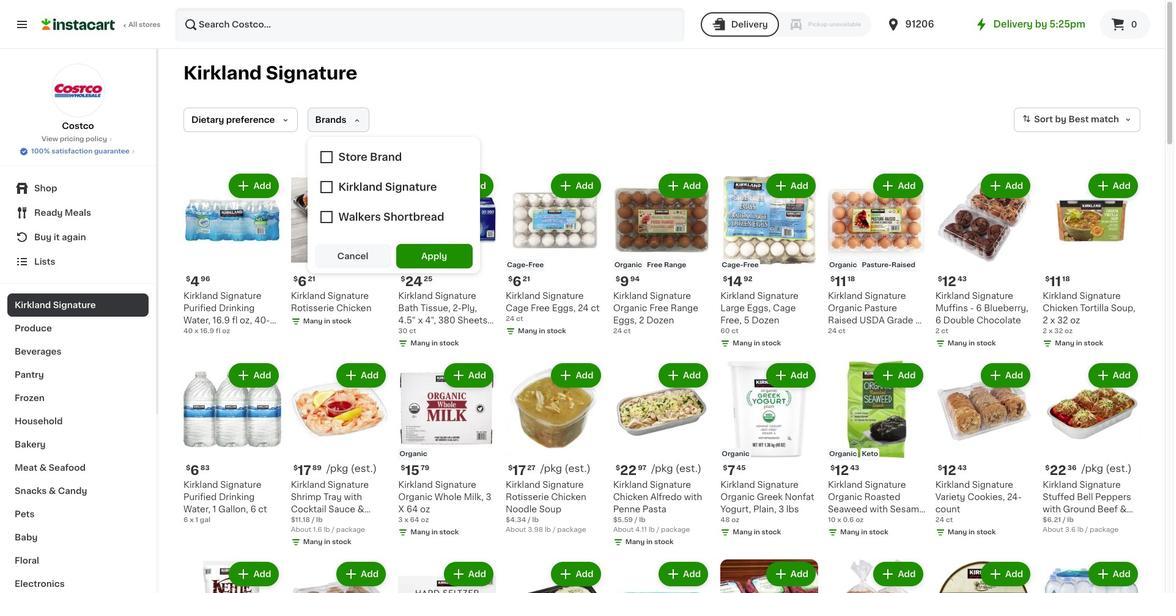 Task type: vqa. For each thing, say whether or not it's contained in the screenshot.


Task type: describe. For each thing, give the bounding box(es) containing it.
24 ct
[[829, 328, 846, 335]]

cage-free for 6
[[507, 262, 544, 268]]

lb up 3.98
[[533, 517, 539, 524]]

grade
[[887, 316, 914, 325]]

18 for kirkland signature organic pasture raised usda grade a eggs, 24 ct
[[848, 276, 856, 282]]

& right meat
[[39, 464, 47, 472]]

17 for $ 17 27 /pkg (est.)
[[513, 465, 526, 477]]

many in stock down kirkland signature rotisserie chicken on the left of page
[[303, 318, 352, 325]]

kirkland inside kirkland signature rotisserie chicken
[[291, 292, 326, 300]]

$ for kirkland signature variety cookies, 24- count
[[938, 465, 943, 472]]

frozen link
[[7, 387, 149, 410]]

about inside kirkland signature chicken alfredo with penne pasta $5.59 / lb about 4.11 lb / package
[[614, 527, 634, 534]]

40-
[[255, 316, 270, 325]]

1 horizontal spatial 3
[[486, 493, 492, 502]]

$ for kirkland signature purified drinking water, 16.9 fl oz, 40- count
[[186, 276, 191, 282]]

bakery link
[[7, 433, 149, 456]]

$5.59
[[614, 517, 633, 524]]

91206
[[906, 20, 935, 29]]

0
[[1132, 20, 1138, 29]]

$ for kirkland signature bath tissue, 2-ply, 4.5" x 4", 380 sheets, 30 ct
[[401, 276, 405, 282]]

in for kirkland signature variety cookies, 24- count
[[969, 530, 976, 536]]

costco link
[[51, 64, 105, 132]]

snacks
[[15, 487, 47, 496]]

0 vertical spatial 64
[[407, 506, 418, 514]]

about inside kirkland signature rotisserie chicken noodle soup $4.34 / lb about 3.98 lb / package
[[506, 527, 527, 534]]

delivery by 5:25pm link
[[975, 17, 1086, 32]]

drinking for gallon,
[[219, 493, 255, 502]]

shop link
[[7, 176, 149, 201]]

costco logo image
[[51, 64, 105, 117]]

1 vertical spatial 64
[[410, 517, 420, 524]]

organic keto
[[830, 451, 879, 458]]

ct inside kirkland signature muffins - 6 blueberry, 6 double chocolate 2 ct
[[942, 328, 949, 335]]

& inside kirkland signature stuffed bell peppers with ground beef & rice
[[1121, 506, 1128, 514]]

ct inside kirkland signature organic free range eggs, 2 dozen 24 ct
[[624, 328, 631, 335]]

delivery for delivery by 5:25pm
[[994, 20, 1034, 29]]

$ for kirkland signature large eggs, cage free, 5 dozen
[[723, 276, 728, 282]]

kirkland for fl
[[184, 292, 218, 300]]

many for kirkland signature organic whole milk, 3 x 64 oz
[[411, 530, 430, 536]]

$6.21 / lb about 3.6 lb / package
[[1043, 517, 1119, 534]]

cage- for 6
[[507, 262, 529, 268]]

buy
[[34, 233, 52, 242]]

6 left 'gal' on the bottom of page
[[184, 517, 188, 524]]

organic left the "pasture-"
[[830, 262, 858, 268]]

/pkg for $ 17 27 /pkg (est.)
[[541, 464, 562, 474]]

3.6
[[1066, 527, 1076, 534]]

89
[[313, 465, 322, 472]]

ct inside kirkland signature organic pasture raised usda grade a eggs, 24 ct
[[867, 328, 876, 337]]

dietary preference
[[192, 116, 275, 124]]

many for kirkland signature muffins - 6 blueberry, 6 double chocolate
[[948, 340, 968, 347]]

signature for pasta
[[650, 481, 692, 490]]

100% satisfaction guarantee button
[[19, 144, 137, 157]]

$17.27 per package (estimated) element
[[506, 463, 604, 479]]

$ for kirkland signature organic greek nonfat yogurt, plain, 3 lbs
[[723, 465, 728, 472]]

in down 4.11 at the bottom of the page
[[647, 539, 653, 546]]

kirkland signature chicken alfredo with penne pasta $5.59 / lb about 4.11 lb / package
[[614, 481, 703, 534]]

4
[[191, 275, 200, 288]]

guarantee
[[94, 148, 130, 155]]

organic up 45
[[722, 451, 750, 458]]

count inside kirkland signature variety cookies, 24- count 24 ct
[[936, 506, 961, 514]]

stock for kirkland signature organic whole milk, 3 x 64 oz
[[440, 530, 459, 536]]

raised inside kirkland signature organic pasture raised usda grade a eggs, 24 ct
[[829, 316, 858, 325]]

6 right gallon,
[[250, 506, 256, 514]]

organic inside kirkland signature organic pasture raised usda grade a eggs, 24 ct
[[829, 304, 863, 312]]

organic inside kirkland signature organic roasted seaweed with sesame oil, 0.60 oz, 10 ct
[[829, 493, 863, 502]]

keto
[[862, 451, 879, 458]]

meals
[[65, 209, 91, 217]]

view pricing policy
[[42, 136, 107, 143]]

produce link
[[7, 317, 149, 340]]

$ for kirkland signature organic free range eggs, 2 dozen
[[616, 276, 620, 282]]

11 for kirkland signature chicken tortilla soup, 2 x 32 oz
[[1050, 275, 1062, 288]]

$ 9 94
[[616, 275, 640, 288]]

6 up kirkland signature rotisserie chicken on the left of page
[[298, 275, 307, 288]]

$17.89 per package (estimated) element
[[291, 463, 389, 479]]

kirkland for x
[[1043, 292, 1078, 300]]

range inside kirkland signature organic free range eggs, 2 dozen 24 ct
[[671, 304, 699, 312]]

/ right 3.98
[[553, 527, 556, 534]]

signature inside kirkland signature link
[[53, 301, 96, 310]]

stock for kirkland signature cage free eggs, 24 ct
[[547, 328, 567, 335]]

kirkland for 6
[[936, 292, 971, 300]]

sesame
[[891, 506, 925, 514]]

in down $11.18 / lb about 1.6 lb / package
[[324, 539, 331, 546]]

79
[[421, 465, 430, 472]]

cancel button
[[315, 244, 391, 269]]

6 left 83
[[191, 465, 199, 477]]

$ for kirkland signature rotisserie chicken
[[294, 276, 298, 282]]

with inside kirkland signature shrimp tray with cocktail sauce & lemon
[[344, 493, 362, 502]]

cage inside kirkland signature cage free eggs, 24 ct 24 ct
[[506, 304, 529, 312]]

signature for 4.5"
[[435, 292, 477, 300]]

$ 11 18 for kirkland signature chicken tortilla soup, 2 x 32 oz
[[1046, 275, 1071, 288]]

$ 15 79
[[401, 465, 430, 477]]

5
[[744, 316, 750, 325]]

by for delivery
[[1036, 20, 1048, 29]]

48
[[721, 517, 730, 524]]

chicken inside the kirkland signature chicken tortilla soup, 2 x 32 oz 2 x 32 oz
[[1043, 304, 1079, 312]]

6 right the -
[[977, 304, 983, 312]]

12 for kirkland signature muffins - 6 blueberry, 6 double chocolate
[[943, 275, 957, 288]]

0 vertical spatial kirkland signature
[[184, 64, 358, 82]]

again
[[62, 233, 86, 242]]

many in stock for kirkland signature bath tissue, 2-ply, 4.5" x 4", 380 sheets, 30 ct
[[411, 340, 459, 347]]

nonfat
[[785, 493, 815, 502]]

2 inside kirkland signature organic free range eggs, 2 dozen 24 ct
[[639, 316, 645, 325]]

5:25pm
[[1050, 20, 1086, 29]]

21 for kirkland signature cage free eggs, 24 ct
[[523, 276, 530, 282]]

24 inside kirkland signature variety cookies, 24- count 24 ct
[[936, 517, 945, 524]]

product group containing 15
[[399, 361, 496, 541]]

kirkland for sesame
[[829, 481, 863, 490]]

signature inside kirkland signature rotisserie chicken
[[328, 292, 369, 300]]

many in stock down 4.11 at the bottom of the page
[[626, 539, 674, 546]]

ct inside kirkland signature organic roasted seaweed with sesame oil, 0.60 oz, 10 ct
[[893, 518, 902, 526]]

43 for kirkland signature variety cookies, 24- count
[[958, 465, 967, 472]]

brands button
[[308, 108, 369, 132]]

dozen for free
[[647, 316, 675, 325]]

1 horizontal spatial raised
[[892, 262, 916, 268]]

whole
[[435, 493, 462, 502]]

1 30 from the top
[[399, 328, 408, 335]]

many for kirkland signature variety cookies, 24- count
[[948, 530, 968, 536]]

many for kirkland signature organic roasted seaweed with sesame oil, 0.60 oz, 10 ct
[[841, 529, 860, 536]]

free,
[[721, 316, 742, 325]]

chicken inside kirkland signature rotisserie chicken
[[337, 304, 372, 312]]

alfredo
[[651, 493, 682, 502]]

/ right the 1.6
[[332, 527, 335, 534]]

buy it again link
[[7, 225, 149, 250]]

snacks & candy link
[[7, 480, 149, 503]]

brands
[[315, 116, 347, 124]]

60
[[721, 328, 730, 335]]

kirkland signature organic pasture raised usda grade a eggs, 24 ct
[[829, 292, 922, 337]]

kirkland signature large eggs, cage free, 5 dozen 60 ct
[[721, 292, 799, 335]]

package inside $11.18 / lb about 1.6 lb / package
[[336, 527, 365, 534]]

water, for 6
[[184, 506, 211, 514]]

usda
[[860, 316, 885, 325]]

fl inside kirkland signature purified drinking water, 16.9 fl oz, 40- count
[[232, 316, 238, 325]]

0.60
[[845, 518, 865, 526]]

eggs, inside kirkland signature organic free range eggs, 2 dozen 24 ct
[[614, 316, 637, 325]]

free inside kirkland signature cage free eggs, 24 ct 24 ct
[[531, 304, 550, 312]]

pantry
[[15, 371, 44, 379]]

organic left keto
[[830, 451, 858, 458]]

produce
[[15, 324, 52, 333]]

sheets,
[[458, 316, 490, 325]]

$ 6 21 for kirkland signature cage free eggs, 24 ct
[[508, 275, 530, 288]]

100% satisfaction guarantee
[[31, 148, 130, 155]]

lb right the 1.6
[[324, 527, 330, 534]]

household link
[[7, 410, 149, 433]]

ready meals link
[[7, 201, 149, 225]]

-
[[971, 304, 975, 312]]

organic inside kirkland signature organic free range eggs, 2 dozen 24 ct
[[614, 304, 648, 312]]

dozen for eggs,
[[752, 316, 780, 325]]

rotisserie for kirkland signature rotisserie chicken
[[291, 304, 334, 312]]

1 vertical spatial fl
[[216, 328, 221, 335]]

22 for $ 22 36 /pkg (est.)
[[1050, 465, 1067, 477]]

(est.) for $ 22 36 /pkg (est.)
[[1106, 464, 1133, 474]]

kirkland for pasta
[[614, 481, 648, 490]]

organic inside kirkland signature organic greek nonfat yogurt, plain, 3 lbs 48 oz
[[721, 493, 755, 502]]

/ up the "3.6"
[[1063, 517, 1066, 524]]

$22.36 per package (estimated) element
[[1043, 463, 1141, 479]]

many in stock for kirkland signature organic roasted seaweed with sesame oil, 0.60 oz, 10 ct
[[841, 529, 889, 536]]

many for kirkland signature cage free eggs, 24 ct
[[518, 328, 538, 335]]

kirkland for ground
[[1043, 481, 1078, 490]]

$ 24 25
[[401, 275, 433, 288]]

$ for kirkland signature chicken tortilla soup, 2 x 32 oz
[[1046, 276, 1050, 282]]

2 inside kirkland signature muffins - 6 blueberry, 6 double chocolate 2 ct
[[936, 328, 940, 335]]

4.5"
[[399, 316, 416, 325]]

6 up kirkland signature cage free eggs, 24 ct 24 ct
[[513, 275, 522, 288]]

electronics link
[[7, 573, 149, 594]]

lb up the "3.6"
[[1068, 517, 1074, 524]]

in for kirkland signature chicken tortilla soup, 2 x 32 oz
[[1077, 340, 1083, 347]]

many in stock for kirkland signature organic greek nonfat yogurt, plain, 3 lbs
[[733, 530, 782, 536]]

/ up 4.11 at the bottom of the page
[[635, 517, 638, 524]]

signature for ct
[[543, 292, 584, 300]]

tissue,
[[421, 304, 451, 312]]

stock for kirkland signature organic roasted seaweed with sesame oil, 0.60 oz, 10 ct
[[870, 529, 889, 536]]

25
[[424, 276, 433, 282]]

water, for count
[[184, 316, 211, 325]]

package inside kirkland signature chicken alfredo with penne pasta $5.59 / lb about 4.11 lb / package
[[662, 527, 690, 534]]

4",
[[425, 316, 436, 325]]

kirkland signature organic greek nonfat yogurt, plain, 3 lbs 48 oz
[[721, 481, 815, 524]]

chicken inside kirkland signature rotisserie chicken noodle soup $4.34 / lb about 3.98 lb / package
[[551, 493, 587, 502]]

kirkland signature organic free range eggs, 2 dozen 24 ct
[[614, 292, 699, 335]]

satisfaction
[[51, 148, 93, 155]]

peppers
[[1096, 493, 1132, 502]]

$ 22 36 /pkg (est.)
[[1046, 464, 1133, 477]]

stores
[[139, 21, 161, 28]]

$11.18 / lb about 1.6 lb / package
[[291, 517, 365, 534]]

signature for 6
[[973, 292, 1014, 300]]

in down kirkland signature rotisserie chicken on the left of page
[[324, 318, 331, 325]]

many for kirkland signature bath tissue, 2-ply, 4.5" x 4", 380 sheets, 30 ct
[[411, 340, 430, 347]]

kirkland for 24
[[936, 481, 971, 490]]

dietary
[[192, 116, 224, 124]]

many in stock for kirkland signature variety cookies, 24- count
[[948, 530, 996, 536]]

with inside kirkland signature chicken alfredo with penne pasta $5.59 / lb about 4.11 lb / package
[[684, 493, 703, 502]]

instacart logo image
[[42, 17, 115, 32]]

electronics
[[15, 580, 65, 589]]

$ 11 18 for kirkland signature organic pasture raised usda grade a eggs, 24 ct
[[831, 275, 856, 288]]

30 inside kirkland signature bath tissue, 2-ply, 4.5" x 4", 380 sheets, 30 ct
[[399, 328, 410, 337]]

10 inside kirkland signature organic roasted seaweed with sesame oil, 0.60 oz, 10 ct
[[881, 518, 891, 526]]

many in stock for kirkland signature chicken tortilla soup, 2 x 32 oz
[[1056, 340, 1104, 347]]

$22.97 per package (estimated) element
[[614, 463, 711, 479]]

count inside kirkland signature purified drinking water, 16.9 fl oz, 40- count
[[184, 328, 209, 337]]

$ 6 21 for kirkland signature rotisserie chicken
[[294, 275, 315, 288]]

2 vertical spatial 3
[[399, 517, 403, 524]]

floral link
[[7, 549, 149, 573]]

kirkland for $4.34
[[506, 481, 541, 490]]

all stores
[[128, 21, 161, 28]]

9
[[620, 275, 629, 288]]

meat & seafood
[[15, 464, 86, 472]]

lb up 4.11 at the bottom of the page
[[640, 517, 646, 524]]

/ up the 1.6
[[312, 517, 315, 524]]

product group containing 4
[[184, 171, 281, 337]]

(est.) for $ 17 89 /pkg (est.)
[[351, 464, 377, 474]]

kirkland for x
[[399, 481, 433, 490]]

22 for $ 22 97 /pkg (est.)
[[620, 465, 637, 477]]

product group containing 7
[[721, 361, 819, 541]]

drinking for fl
[[219, 304, 255, 312]]

purified for 16.9
[[184, 304, 217, 312]]

preference
[[226, 116, 275, 124]]

97
[[638, 465, 647, 472]]

signature for fl
[[220, 292, 262, 300]]

4.11
[[636, 527, 647, 534]]

product group containing 9
[[614, 171, 711, 336]]

stock down kirkland signature rotisserie chicken on the left of page
[[332, 318, 352, 325]]

lb right 3.98
[[545, 527, 551, 534]]

sauce
[[329, 506, 355, 514]]

ct inside 'kirkland signature large eggs, cage free, 5 dozen 60 ct'
[[732, 328, 739, 335]]

many for kirkland signature chicken tortilla soup, 2 x 32 oz
[[1056, 340, 1075, 347]]

product group containing 14
[[721, 171, 819, 351]]

shop
[[34, 184, 57, 193]]

kirkland signature organic roasted seaweed with sesame oil, 0.60 oz, 10 ct
[[829, 481, 925, 526]]

stock for kirkland signature large eggs, cage free, 5 dozen
[[762, 340, 782, 347]]

greek
[[757, 493, 783, 502]]

about inside '$6.21 / lb about 3.6 lb / package'
[[1043, 527, 1064, 534]]

soup
[[539, 506, 562, 514]]

in for kirkland signature organic roasted seaweed with sesame oil, 0.60 oz, 10 ct
[[862, 529, 868, 536]]

many down the 1.6
[[303, 539, 323, 546]]

& left 'candy'
[[49, 487, 56, 496]]

pantry link
[[7, 363, 149, 387]]



Task type: locate. For each thing, give the bounding box(es) containing it.
(est.) inside $ 22 36 /pkg (est.)
[[1106, 464, 1133, 474]]

3 package from the left
[[662, 527, 690, 534]]

0 vertical spatial purified
[[184, 304, 217, 312]]

0 horizontal spatial 11
[[835, 275, 847, 288]]

by right sort
[[1056, 115, 1067, 124]]

3 about from the left
[[614, 527, 634, 534]]

signature for sauce
[[328, 481, 369, 490]]

organic up x
[[399, 493, 433, 502]]

rotisserie inside kirkland signature rotisserie chicken
[[291, 304, 334, 312]]

94
[[631, 276, 640, 282]]

(est.) inside $ 17 27 /pkg (est.)
[[565, 464, 591, 474]]

dietary preference button
[[184, 108, 298, 132]]

11 for kirkland signature organic pasture raised usda grade a eggs, 24 ct
[[835, 275, 847, 288]]

stock for kirkland signature muffins - 6 blueberry, 6 double chocolate
[[977, 340, 996, 347]]

0 vertical spatial drinking
[[219, 304, 255, 312]]

many in stock down 0.60
[[841, 529, 889, 536]]

in for kirkland signature organic greek nonfat yogurt, plain, 3 lbs
[[754, 530, 761, 536]]

0 vertical spatial rotisserie
[[291, 304, 334, 312]]

signature for 5
[[758, 292, 799, 300]]

1 horizontal spatial by
[[1056, 115, 1067, 124]]

match
[[1092, 115, 1120, 124]]

$ inside $ 24 25
[[401, 276, 405, 282]]

4 (est.) from the left
[[1106, 464, 1133, 474]]

eggs, inside kirkland signature cage free eggs, 24 ct 24 ct
[[552, 304, 576, 312]]

kirkland signature muffins - 6 blueberry, 6 double chocolate 2 ct
[[936, 292, 1029, 335]]

1 horizontal spatial 17
[[513, 465, 526, 477]]

kirkland inside kirkland signature purified drinking water, 16.9 fl oz, 40- count
[[184, 292, 218, 300]]

1 22 from the left
[[620, 465, 637, 477]]

1 21 from the left
[[523, 276, 530, 282]]

1 horizontal spatial delivery
[[994, 20, 1034, 29]]

64 down $ 15 79
[[410, 517, 420, 524]]

in down 'kirkland signature large eggs, cage free, 5 dozen 60 ct'
[[754, 340, 761, 347]]

signature for ground
[[1080, 481, 1121, 490]]

16.9 inside kirkland signature purified drinking water, 16.9 fl oz, 40- count
[[213, 316, 230, 325]]

kirkland for grade
[[829, 292, 863, 300]]

kirkland for 2
[[614, 292, 648, 300]]

kirkland signature cage free eggs, 24 ct 24 ct
[[506, 292, 600, 322]]

rotisserie for kirkland signature rotisserie chicken noodle soup $4.34 / lb about 3.98 lb / package
[[506, 493, 549, 502]]

0 vertical spatial 1
[[213, 506, 216, 514]]

1 horizontal spatial dozen
[[752, 316, 780, 325]]

12 up variety
[[943, 465, 957, 477]]

1 vertical spatial 32
[[1055, 328, 1064, 335]]

1 vertical spatial water,
[[184, 506, 211, 514]]

0 vertical spatial 16.9
[[213, 316, 230, 325]]

$ inside $ 22 97 /pkg (est.)
[[616, 465, 620, 472]]

1 vertical spatial 16.9
[[200, 328, 214, 335]]

eggs, inside 'kirkland signature large eggs, cage free, 5 dozen 60 ct'
[[748, 304, 771, 312]]

2 cage-free from the left
[[722, 262, 759, 268]]

chocolate
[[977, 316, 1022, 325]]

cancel
[[338, 252, 369, 261]]

kirkland inside kirkland signature organic roasted seaweed with sesame oil, 0.60 oz, 10 ct
[[829, 481, 863, 490]]

$ 22 97 /pkg (est.)
[[616, 464, 702, 477]]

pets
[[15, 510, 35, 519]]

drinking inside kirkland signature purified drinking water, 16.9 fl oz, 40- count
[[219, 304, 255, 312]]

$ 17 27 /pkg (est.)
[[508, 464, 591, 477]]

2 cage- from the left
[[722, 262, 744, 268]]

purified up 40 x 16.9 fl oz
[[184, 304, 217, 312]]

stock down chocolate
[[977, 340, 996, 347]]

signature for sesame
[[865, 481, 907, 490]]

2 water, from the top
[[184, 506, 211, 514]]

1 17 from the left
[[513, 465, 526, 477]]

Search field
[[176, 9, 684, 40]]

2 (est.) from the left
[[351, 464, 377, 474]]

1 vertical spatial purified
[[184, 493, 217, 502]]

many
[[303, 318, 323, 325], [518, 328, 538, 335], [411, 340, 430, 347], [733, 340, 753, 347], [948, 340, 968, 347], [1056, 340, 1075, 347], [841, 529, 860, 536], [411, 530, 430, 536], [733, 530, 753, 536], [948, 530, 968, 536], [303, 539, 323, 546], [626, 539, 645, 546]]

variety
[[936, 493, 966, 502]]

0 horizontal spatial cage
[[506, 304, 529, 312]]

many down 4.11 at the bottom of the page
[[626, 539, 645, 546]]

ct inside kirkland signature variety cookies, 24- count 24 ct
[[946, 517, 954, 524]]

1 left 'gal' on the bottom of page
[[195, 517, 198, 524]]

0 vertical spatial range
[[664, 262, 687, 268]]

24 inside kirkland signature organic pasture raised usda grade a eggs, 24 ct
[[854, 328, 865, 337]]

&
[[39, 464, 47, 472], [49, 487, 56, 496], [358, 506, 365, 514], [1121, 506, 1128, 514]]

1 vertical spatial drinking
[[219, 493, 255, 502]]

16.9 up 40 x 16.9 fl oz
[[213, 316, 230, 325]]

1 horizontal spatial cage-free
[[722, 262, 759, 268]]

in down 4",
[[432, 340, 438, 347]]

best
[[1069, 115, 1090, 124]]

signature for 2
[[650, 292, 692, 300]]

x inside kirkland signature bath tissue, 2-ply, 4.5" x 4", 380 sheets, 30 ct
[[418, 316, 423, 325]]

12 for kirkland signature variety cookies, 24- count
[[943, 465, 957, 477]]

$ for kirkland signature purified drinking water, 1 gallon, 6 ct
[[186, 465, 191, 472]]

17 left 27
[[513, 465, 526, 477]]

1 vertical spatial rotisserie
[[506, 493, 549, 502]]

frozen
[[15, 394, 45, 403]]

signature inside kirkland signature muffins - 6 blueberry, 6 double chocolate 2 ct
[[973, 292, 1014, 300]]

$ for kirkland signature organic pasture raised usda grade a eggs, 24 ct
[[831, 276, 835, 282]]

ready meals button
[[7, 201, 149, 225]]

kirkland inside 'kirkland signature large eggs, cage free, 5 dozen 60 ct'
[[721, 292, 756, 300]]

fl
[[232, 316, 238, 325], [216, 328, 221, 335]]

signature for grade
[[865, 292, 907, 300]]

service type group
[[701, 12, 872, 37]]

many for kirkland signature large eggs, cage free, 5 dozen
[[733, 340, 753, 347]]

with inside kirkland signature organic roasted seaweed with sesame oil, 0.60 oz, 10 ct
[[870, 506, 888, 514]]

by for sort
[[1056, 115, 1067, 124]]

organic inside 'kirkland signature organic whole milk, 3 x 64 oz 3 x 64 oz'
[[399, 493, 433, 502]]

signature inside the kirkland signature chicken tortilla soup, 2 x 32 oz 2 x 32 oz
[[1080, 292, 1121, 300]]

product group containing 24
[[399, 171, 496, 351]]

kirkland inside kirkland signature variety cookies, 24- count 24 ct
[[936, 481, 971, 490]]

kirkland inside kirkland signature organic free range eggs, 2 dozen 24 ct
[[614, 292, 648, 300]]

3 left lbs
[[779, 506, 785, 514]]

0 horizontal spatial $ 6 21
[[294, 275, 315, 288]]

meat
[[15, 464, 37, 472]]

sort
[[1035, 115, 1054, 124]]

lists link
[[7, 250, 149, 274]]

2 cage from the left
[[773, 304, 796, 312]]

rice
[[1043, 518, 1063, 526]]

$ left 83
[[186, 465, 191, 472]]

kirkland signature bath tissue, 2-ply, 4.5" x 4", 380 sheets, 30 ct
[[399, 292, 490, 337]]

$ 12 43 for kirkland signature organic roasted seaweed with sesame oil, 0.60 oz, 10 ct
[[831, 465, 860, 477]]

$ inside $ 22 36 /pkg (est.)
[[1046, 465, 1050, 472]]

17 for $ 17 89 /pkg (est.)
[[298, 465, 311, 477]]

4 about from the left
[[1043, 527, 1064, 534]]

gal
[[200, 517, 210, 524]]

$ 12 43 for kirkland signature variety cookies, 24- count
[[938, 465, 967, 477]]

$ 11 18 up the kirkland signature chicken tortilla soup, 2 x 32 oz 2 x 32 oz
[[1046, 275, 1071, 288]]

17 inside $ 17 89 /pkg (est.)
[[298, 465, 311, 477]]

kirkland inside kirkland signature chicken alfredo with penne pasta $5.59 / lb about 4.11 lb / package
[[614, 481, 648, 490]]

0 horizontal spatial by
[[1036, 20, 1048, 29]]

cage-free inside product group
[[722, 262, 759, 268]]

$ inside $ 17 89 /pkg (est.)
[[294, 465, 298, 472]]

many in stock for kirkland signature muffins - 6 blueberry, 6 double chocolate
[[948, 340, 996, 347]]

3.98
[[528, 527, 544, 534]]

6 down muffins
[[936, 316, 942, 325]]

0 horizontal spatial cage-
[[507, 262, 529, 268]]

/pkg for $ 22 36 /pkg (est.)
[[1082, 464, 1104, 474]]

$ for kirkland signature muffins - 6 blueberry, 6 double chocolate
[[938, 276, 943, 282]]

pasture-
[[862, 262, 892, 268]]

0 horizontal spatial kirkland signature
[[15, 301, 96, 310]]

dozen inside 'kirkland signature large eggs, cage free, 5 dozen 60 ct'
[[752, 316, 780, 325]]

chicken left tortilla
[[1043, 304, 1079, 312]]

0 horizontal spatial rotisserie
[[291, 304, 334, 312]]

signature inside kirkland signature cage free eggs, 24 ct 24 ct
[[543, 292, 584, 300]]

/pkg inside $ 22 97 /pkg (est.)
[[652, 464, 674, 474]]

purified up 'gal' on the bottom of page
[[184, 493, 217, 502]]

oz inside kirkland signature organic greek nonfat yogurt, plain, 3 lbs 48 oz
[[732, 517, 740, 524]]

range
[[664, 262, 687, 268], [671, 304, 699, 312]]

signature
[[266, 64, 358, 82], [220, 292, 262, 300], [543, 292, 584, 300], [865, 292, 907, 300], [328, 292, 369, 300], [435, 292, 477, 300], [650, 292, 692, 300], [758, 292, 799, 300], [973, 292, 1014, 300], [1080, 292, 1121, 300], [53, 301, 96, 310], [220, 481, 262, 490], [543, 481, 584, 490], [865, 481, 907, 490], [328, 481, 369, 490], [435, 481, 477, 490], [650, 481, 692, 490], [758, 481, 799, 490], [973, 481, 1014, 490], [1080, 481, 1121, 490]]

16.9
[[213, 316, 230, 325], [200, 328, 214, 335]]

signature inside kirkland signature organic roasted seaweed with sesame oil, 0.60 oz, 10 ct
[[865, 481, 907, 490]]

22 left 36
[[1050, 465, 1067, 477]]

17 inside $ 17 27 /pkg (est.)
[[513, 465, 526, 477]]

stock down pasta
[[655, 539, 674, 546]]

24
[[405, 275, 423, 288], [578, 304, 589, 312], [506, 316, 515, 322], [829, 328, 837, 335], [614, 328, 622, 335], [854, 328, 865, 337], [936, 517, 945, 524]]

package inside '$6.21 / lb about 3.6 lb / package'
[[1090, 527, 1119, 534]]

16.9 right 40
[[200, 328, 214, 335]]

30 ct
[[399, 328, 417, 335]]

$ 12 43
[[938, 275, 967, 288], [831, 465, 860, 477], [938, 465, 967, 477]]

0 horizontal spatial dozen
[[647, 316, 675, 325]]

signature inside 'kirkland signature large eggs, cage free, 5 dozen 60 ct'
[[758, 292, 799, 300]]

4 package from the left
[[1090, 527, 1119, 534]]

2 about from the left
[[291, 527, 312, 534]]

many in stock down double
[[948, 340, 996, 347]]

many in stock for kirkland signature large eggs, cage free, 5 dozen
[[733, 340, 782, 347]]

1 horizontal spatial 22
[[1050, 465, 1067, 477]]

water, inside kirkland signature purified drinking water, 1 gallon, 6 ct 6 x 1 gal
[[184, 506, 211, 514]]

pricing
[[60, 136, 84, 143]]

1 horizontal spatial 11
[[1050, 275, 1062, 288]]

dozen
[[647, 316, 675, 325], [752, 316, 780, 325]]

11 down organic pasture-raised
[[835, 275, 847, 288]]

count
[[184, 328, 209, 337], [936, 506, 961, 514]]

kirkland signature
[[184, 64, 358, 82], [15, 301, 96, 310]]

2 11 from the left
[[1050, 275, 1062, 288]]

oil,
[[829, 518, 843, 526]]

7
[[728, 465, 736, 477]]

water, up 40
[[184, 316, 211, 325]]

2 22 from the left
[[1050, 465, 1067, 477]]

1 horizontal spatial 21
[[523, 276, 530, 282]]

0 horizontal spatial 3
[[399, 517, 403, 524]]

signature inside kirkland signature purified drinking water, 1 gallon, 6 ct 6 x 1 gal
[[220, 481, 262, 490]]

with right alfredo
[[684, 493, 703, 502]]

$11.18
[[291, 517, 310, 524]]

stock for kirkland signature variety cookies, 24- count
[[977, 530, 996, 536]]

1 18 from the left
[[848, 276, 856, 282]]

0 horizontal spatial count
[[184, 328, 209, 337]]

2 dozen from the left
[[752, 316, 780, 325]]

4 /pkg from the left
[[1082, 464, 1104, 474]]

1 vertical spatial raised
[[829, 316, 858, 325]]

with
[[344, 493, 362, 502], [684, 493, 703, 502], [870, 506, 888, 514], [1043, 506, 1062, 514]]

$ inside $ 6 83
[[186, 465, 191, 472]]

$ inside $ 4 96
[[186, 276, 191, 282]]

signature inside 'kirkland signature organic whole milk, 3 x 64 oz 3 x 64 oz'
[[435, 481, 477, 490]]

0 vertical spatial count
[[184, 328, 209, 337]]

1 horizontal spatial cage-
[[722, 262, 744, 268]]

in down 0.60
[[862, 529, 868, 536]]

43 for kirkland signature muffins - 6 blueberry, 6 double chocolate
[[958, 276, 967, 282]]

1 horizontal spatial oz,
[[867, 518, 879, 526]]

organic up 94
[[615, 262, 643, 268]]

30
[[399, 328, 408, 335], [399, 328, 410, 337]]

organic down '$ 9 94'
[[614, 304, 648, 312]]

3 (est.) from the left
[[676, 464, 702, 474]]

in down kirkland signature variety cookies, 24- count 24 ct
[[969, 530, 976, 536]]

with down roasted
[[870, 506, 888, 514]]

22 inside $ 22 36 /pkg (est.)
[[1050, 465, 1067, 477]]

11
[[835, 275, 847, 288], [1050, 275, 1062, 288]]

water, inside kirkland signature purified drinking water, 16.9 fl oz, 40- count
[[184, 316, 211, 325]]

/pkg inside $ 22 36 /pkg (est.)
[[1082, 464, 1104, 474]]

$ 4 96
[[186, 275, 210, 288]]

0 horizontal spatial fl
[[216, 328, 221, 335]]

baby
[[15, 534, 38, 542]]

many down kirkland signature rotisserie chicken on the left of page
[[303, 318, 323, 325]]

stock for kirkland signature bath tissue, 2-ply, 4.5" x 4", 380 sheets, 30 ct
[[440, 340, 459, 347]]

1 horizontal spatial 1
[[213, 506, 216, 514]]

range left large
[[671, 304, 699, 312]]

2 horizontal spatial 3
[[779, 506, 785, 514]]

kirkland for 4.5"
[[399, 292, 433, 300]]

2 $ 11 18 from the left
[[1046, 275, 1071, 288]]

/pkg for $ 17 89 /pkg (est.)
[[327, 464, 349, 474]]

in for kirkland signature bath tissue, 2-ply, 4.5" x 4", 380 sheets, 30 ct
[[432, 340, 438, 347]]

rotisserie inside kirkland signature rotisserie chicken noodle soup $4.34 / lb about 3.98 lb / package
[[506, 493, 549, 502]]

drinking inside kirkland signature purified drinking water, 1 gallon, 6 ct 6 x 1 gal
[[219, 493, 255, 502]]

kirkland inside kirkland signature muffins - 6 blueberry, 6 double chocolate 2 ct
[[936, 292, 971, 300]]

roasted
[[865, 493, 901, 502]]

(est.) inside $ 22 97 /pkg (est.)
[[676, 464, 702, 474]]

1 horizontal spatial kirkland signature
[[184, 64, 358, 82]]

dozen inside kirkland signature organic free range eggs, 2 dozen 24 ct
[[647, 316, 675, 325]]

$ up variety
[[938, 465, 943, 472]]

1 purified from the top
[[184, 304, 217, 312]]

oz, inside kirkland signature purified drinking water, 16.9 fl oz, 40- count
[[240, 316, 252, 325]]

64 right x
[[407, 506, 418, 514]]

ready
[[34, 209, 63, 217]]

1 (est.) from the left
[[565, 464, 591, 474]]

$ left 96
[[186, 276, 191, 282]]

organic up yogurt,
[[721, 493, 755, 502]]

stock down 'kirkland signature organic whole milk, 3 x 64 oz 3 x 64 oz'
[[440, 530, 459, 536]]

oz, right 0.60
[[867, 518, 879, 526]]

1 horizontal spatial count
[[936, 506, 961, 514]]

1
[[213, 506, 216, 514], [195, 517, 198, 524]]

1 vertical spatial range
[[671, 304, 699, 312]]

1 dozen from the left
[[647, 316, 675, 325]]

lb up the 1.6
[[316, 517, 323, 524]]

cage-free
[[507, 262, 544, 268], [722, 262, 759, 268]]

$ 11 18 down organic pasture-raised
[[831, 275, 856, 288]]

24-
[[1008, 493, 1022, 502]]

$ inside $ 14 92
[[723, 276, 728, 282]]

6
[[513, 275, 522, 288], [298, 275, 307, 288], [977, 304, 983, 312], [936, 316, 942, 325], [191, 465, 199, 477], [250, 506, 256, 514], [184, 517, 188, 524]]

1 /pkg from the left
[[541, 464, 562, 474]]

large
[[721, 304, 745, 312]]

x inside 'kirkland signature organic whole milk, 3 x 64 oz 3 x 64 oz'
[[405, 517, 409, 524]]

43 for kirkland signature organic roasted seaweed with sesame oil, 0.60 oz, 10 ct
[[851, 465, 860, 472]]

1 horizontal spatial fl
[[232, 316, 238, 325]]

$ for kirkland signature organic whole milk, 3 x 64 oz
[[401, 465, 405, 472]]

purified for 1
[[184, 493, 217, 502]]

18 for kirkland signature chicken tortilla soup, 2 x 32 oz
[[1063, 276, 1071, 282]]

& right sauce
[[358, 506, 365, 514]]

package down sauce
[[336, 527, 365, 534]]

organic up "seaweed"
[[829, 493, 863, 502]]

organic up 15
[[400, 451, 428, 458]]

1 vertical spatial kirkland signature
[[15, 301, 96, 310]]

cage- for 14
[[722, 262, 744, 268]]

3 down x
[[399, 517, 403, 524]]

kirkland for gallon,
[[184, 481, 218, 490]]

kirkland inside 'kirkland signature organic whole milk, 3 x 64 oz 3 x 64 oz'
[[399, 481, 433, 490]]

0 vertical spatial 3
[[486, 493, 492, 502]]

all
[[128, 21, 137, 28]]

2 18 from the left
[[1063, 276, 1071, 282]]

buy it again
[[34, 233, 86, 242]]

kirkland for ct
[[506, 292, 541, 300]]

stock down 380
[[440, 340, 459, 347]]

stock for kirkland signature chicken tortilla soup, 2 x 32 oz
[[1085, 340, 1104, 347]]

ct inside kirkland signature bath tissue, 2-ply, 4.5" x 4", 380 sheets, 30 ct
[[412, 328, 421, 337]]

24 inside kirkland signature organic free range eggs, 2 dozen 24 ct
[[614, 328, 622, 335]]

10 left the "0.6"
[[829, 517, 836, 524]]

about down "$4.34"
[[506, 527, 527, 534]]

$ 12 43 up variety
[[938, 465, 967, 477]]

organic pasture-raised
[[830, 262, 916, 268]]

0 horizontal spatial 21
[[308, 276, 315, 282]]

43 up variety
[[958, 465, 967, 472]]

package down the soup
[[558, 527, 587, 534]]

ct inside kirkland signature purified drinking water, 1 gallon, 6 ct 6 x 1 gal
[[258, 506, 267, 514]]

$ 6 83
[[186, 465, 210, 477]]

2 /pkg from the left
[[327, 464, 349, 474]]

1 11 from the left
[[835, 275, 847, 288]]

$ left 27
[[508, 465, 513, 472]]

2 package from the left
[[336, 527, 365, 534]]

kirkland inside kirkland signature cage free eggs, 24 ct 24 ct
[[506, 292, 541, 300]]

$ up the kirkland signature chicken tortilla soup, 2 x 32 oz 2 x 32 oz
[[1046, 276, 1050, 282]]

lists
[[34, 258, 55, 266]]

2
[[639, 316, 645, 325], [1043, 316, 1049, 325], [936, 328, 940, 335], [1043, 328, 1048, 335]]

17 left 89
[[298, 465, 311, 477]]

kirkland signature purified drinking water, 1 gallon, 6 ct 6 x 1 gal
[[184, 481, 267, 524]]

1 water, from the top
[[184, 316, 211, 325]]

kirkland inside the kirkland signature chicken tortilla soup, 2 x 32 oz 2 x 32 oz
[[1043, 292, 1078, 300]]

about inside $11.18 / lb about 1.6 lb / package
[[291, 527, 312, 534]]

0 horizontal spatial cage-free
[[507, 262, 544, 268]]

about
[[506, 527, 527, 534], [291, 527, 312, 534], [614, 527, 634, 534], [1043, 527, 1064, 534]]

stuffed
[[1043, 493, 1076, 502]]

baby link
[[7, 526, 149, 549]]

/pkg for $ 22 97 /pkg (est.)
[[652, 464, 674, 474]]

1 horizontal spatial $ 6 21
[[508, 275, 530, 288]]

0 vertical spatial raised
[[892, 262, 916, 268]]

21 for kirkland signature rotisserie chicken
[[308, 276, 315, 282]]

package down beef
[[1090, 527, 1119, 534]]

signature inside kirkland signature variety cookies, 24- count 24 ct
[[973, 481, 1014, 490]]

ground
[[1064, 506, 1096, 514]]

0 vertical spatial water,
[[184, 316, 211, 325]]

1 $ 11 18 from the left
[[831, 275, 856, 288]]

delivery for delivery
[[732, 20, 768, 29]]

cookies,
[[968, 493, 1006, 502]]

12 down the organic keto at bottom
[[835, 465, 849, 477]]

3 /pkg from the left
[[652, 464, 674, 474]]

plain,
[[754, 506, 777, 514]]

3 inside kirkland signature organic greek nonfat yogurt, plain, 3 lbs 48 oz
[[779, 506, 785, 514]]

lb right 4.11 at the bottom of the page
[[649, 527, 655, 534]]

1 horizontal spatial 18
[[1063, 276, 1071, 282]]

bath
[[399, 304, 419, 312]]

1 $ 6 21 from the left
[[508, 275, 530, 288]]

43 down the organic keto at bottom
[[851, 465, 860, 472]]

many in stock for kirkland signature organic whole milk, 3 x 64 oz
[[411, 530, 459, 536]]

kirkland signature up preference
[[184, 64, 358, 82]]

1 horizontal spatial 10
[[881, 518, 891, 526]]

1 cage from the left
[[506, 304, 529, 312]]

stock down kirkland signature cage free eggs, 24 ct 24 ct
[[547, 328, 567, 335]]

0 vertical spatial fl
[[232, 316, 238, 325]]

best match
[[1069, 115, 1120, 124]]

kirkland signature variety cookies, 24- count 24 ct
[[936, 481, 1022, 524]]

$ 12 43 for kirkland signature muffins - 6 blueberry, 6 double chocolate
[[938, 275, 967, 288]]

/pkg
[[541, 464, 562, 474], [327, 464, 349, 474], [652, 464, 674, 474], [1082, 464, 1104, 474]]

yogurt,
[[721, 506, 752, 514]]

0 horizontal spatial 10
[[829, 517, 836, 524]]

0 vertical spatial 32
[[1058, 316, 1069, 325]]

0 horizontal spatial 18
[[848, 276, 856, 282]]

0 horizontal spatial oz,
[[240, 316, 252, 325]]

product group
[[184, 171, 281, 337], [291, 171, 389, 329], [399, 171, 496, 351], [506, 171, 604, 339], [614, 171, 711, 336], [721, 171, 819, 351], [829, 171, 926, 337], [936, 171, 1034, 351], [1043, 171, 1141, 351], [184, 361, 281, 526], [291, 361, 389, 550], [399, 361, 496, 541], [506, 361, 604, 536], [614, 361, 711, 550], [721, 361, 819, 541], [829, 361, 926, 541], [936, 361, 1034, 541], [1043, 361, 1141, 536], [184, 560, 281, 594], [291, 560, 389, 594], [399, 560, 496, 594], [506, 560, 604, 594], [614, 560, 711, 594], [721, 560, 819, 594], [829, 560, 926, 594], [936, 560, 1034, 594], [1043, 560, 1141, 594]]

1 package from the left
[[558, 527, 587, 534]]

1 horizontal spatial rotisserie
[[506, 493, 549, 502]]

lb right the "3.6"
[[1078, 527, 1084, 534]]

/ right the "3.6"
[[1086, 527, 1089, 534]]

/pkg right 27
[[541, 464, 562, 474]]

1 horizontal spatial cage
[[773, 304, 796, 312]]

kirkland inside kirkland signature purified drinking water, 1 gallon, 6 ct 6 x 1 gal
[[184, 481, 218, 490]]

1 vertical spatial 1
[[195, 517, 198, 524]]

/pkg right 36
[[1082, 464, 1104, 474]]

pasta
[[643, 506, 667, 514]]

$ 11 18
[[831, 275, 856, 288], [1046, 275, 1071, 288]]

/ up 3.98
[[528, 517, 531, 524]]

$ inside $ 15 79
[[401, 465, 405, 472]]

signature for plain,
[[758, 481, 799, 490]]

None search field
[[175, 7, 685, 42]]

0 horizontal spatial raised
[[829, 316, 858, 325]]

candy
[[58, 487, 87, 496]]

stock down kirkland signature organic roasted seaweed with sesame oil, 0.60 oz, 10 ct
[[870, 529, 889, 536]]

0 horizontal spatial 1
[[195, 517, 198, 524]]

stock down $11.18 / lb about 1.6 lb / package
[[332, 539, 352, 546]]

kirkland inside kirkland signature rotisserie chicken noodle soup $4.34 / lb about 3.98 lb / package
[[506, 481, 541, 490]]

$ for kirkland signature organic roasted seaweed with sesame oil, 0.60 oz, 10 ct
[[831, 465, 835, 472]]

kirkland for sauce
[[291, 481, 326, 490]]

/pkg inside $ 17 89 /pkg (est.)
[[327, 464, 349, 474]]

12 up muffins
[[943, 275, 957, 288]]

blueberry,
[[985, 304, 1029, 312]]

/ right 4.11 at the bottom of the page
[[657, 527, 660, 534]]

1 drinking from the top
[[219, 304, 255, 312]]

cage- up kirkland signature cage free eggs, 24 ct 24 ct
[[507, 262, 529, 268]]

signature for $4.34
[[543, 481, 584, 490]]

signature for x
[[1080, 292, 1121, 300]]

1 cage- from the left
[[507, 262, 529, 268]]

$ 6 21 up kirkland signature rotisserie chicken on the left of page
[[294, 275, 315, 288]]

cage inside 'kirkland signature large eggs, cage free, 5 dozen 60 ct'
[[773, 304, 796, 312]]

eggs, inside kirkland signature organic pasture raised usda grade a eggs, 24 ct
[[829, 328, 852, 337]]

many in stock down 4",
[[411, 340, 459, 347]]

/
[[528, 517, 531, 524], [312, 517, 315, 524], [635, 517, 638, 524], [1063, 517, 1066, 524], [553, 527, 556, 534], [332, 527, 335, 534], [657, 527, 660, 534], [1086, 527, 1089, 534]]

0 horizontal spatial $ 11 18
[[831, 275, 856, 288]]

cage-free up 92 at the right top of the page
[[722, 262, 759, 268]]

stock down the kirkland signature chicken tortilla soup, 2 x 32 oz 2 x 32 oz
[[1085, 340, 1104, 347]]

in for kirkland signature cage free eggs, 24 ct
[[539, 328, 546, 335]]

$ up muffins
[[938, 276, 943, 282]]

0 horizontal spatial 22
[[620, 465, 637, 477]]

signature for x
[[435, 481, 477, 490]]

2 17 from the left
[[298, 465, 311, 477]]

kirkland inside kirkland signature bath tissue, 2-ply, 4.5" x 4", 380 sheets, 30 ct
[[399, 292, 433, 300]]

2 purified from the top
[[184, 493, 217, 502]]

0 horizontal spatial delivery
[[732, 20, 768, 29]]

1 vertical spatial by
[[1056, 115, 1067, 124]]

penne
[[614, 506, 641, 514]]

free inside kirkland signature organic free range eggs, 2 dozen 24 ct
[[650, 304, 669, 312]]

1 about from the left
[[506, 527, 527, 534]]

many down variety
[[948, 530, 968, 536]]

$ left 89
[[294, 465, 298, 472]]

43
[[958, 276, 967, 282], [851, 465, 860, 472], [958, 465, 967, 472]]

$ for kirkland signature cage free eggs, 24 ct
[[508, 276, 513, 282]]

0 vertical spatial by
[[1036, 20, 1048, 29]]

signature inside kirkland signature purified drinking water, 16.9 fl oz, 40- count
[[220, 292, 262, 300]]

package inside kirkland signature rotisserie chicken noodle soup $4.34 / lb about 3.98 lb / package
[[558, 527, 587, 534]]

kirkland signature rotisserie chicken
[[291, 292, 372, 312]]

1 cage-free from the left
[[507, 262, 544, 268]]

2 21 from the left
[[308, 276, 315, 282]]

2 30 from the top
[[399, 328, 410, 337]]

0 vertical spatial oz,
[[240, 316, 252, 325]]

in for kirkland signature large eggs, cage free, 5 dozen
[[754, 340, 761, 347]]

signature inside kirkland signature organic pasture raised usda grade a eggs, 24 ct
[[865, 292, 907, 300]]

stock down kirkland signature variety cookies, 24- count 24 ct
[[977, 530, 996, 536]]

$ left 97
[[616, 465, 620, 472]]

seafood
[[49, 464, 86, 472]]

shrimp
[[291, 493, 322, 502]]

1 vertical spatial count
[[936, 506, 961, 514]]

ready meals
[[34, 209, 91, 217]]

45
[[737, 465, 746, 472]]

with inside kirkland signature stuffed bell peppers with ground beef & rice
[[1043, 506, 1062, 514]]

bakery
[[15, 441, 46, 449]]

$ left 92 at the right top of the page
[[723, 276, 728, 282]]

kirkland for 5
[[721, 292, 756, 300]]

$ up kirkland signature cage free eggs, 24 ct 24 ct
[[508, 276, 513, 282]]

about down "rice"
[[1043, 527, 1064, 534]]

chicken inside kirkland signature chicken alfredo with penne pasta $5.59 / lb about 4.11 lb / package
[[614, 493, 649, 502]]

1 horizontal spatial $ 11 18
[[1046, 275, 1071, 288]]

x inside kirkland signature purified drinking water, 1 gallon, 6 ct 6 x 1 gal
[[190, 517, 194, 524]]

(est.) up peppers
[[1106, 464, 1133, 474]]

cage-free up kirkland signature cage free eggs, 24 ct 24 ct
[[507, 262, 544, 268]]

2 drinking from the top
[[219, 493, 255, 502]]

many in stock down the 1.6
[[303, 539, 352, 546]]

cage- up 14
[[722, 262, 744, 268]]

$ inside $ 17 27 /pkg (est.)
[[508, 465, 513, 472]]

1 vertical spatial 3
[[779, 506, 785, 514]]

$ down the organic keto at bottom
[[831, 465, 835, 472]]

(est.) for $ 17 27 /pkg (est.)
[[565, 464, 591, 474]]

in down double
[[969, 340, 976, 347]]

drinking up 40-
[[219, 304, 255, 312]]

0 button
[[1101, 10, 1151, 39]]

seaweed
[[829, 506, 868, 514]]

12 for kirkland signature organic roasted seaweed with sesame oil, 0.60 oz, 10 ct
[[835, 465, 849, 477]]

oz, inside kirkland signature organic roasted seaweed with sesame oil, 0.60 oz, 10 ct
[[867, 518, 879, 526]]

2 $ 6 21 from the left
[[294, 275, 315, 288]]

1 vertical spatial oz,
[[867, 518, 879, 526]]

signature inside kirkland signature shrimp tray with cocktail sauce & lemon
[[328, 481, 369, 490]]

Best match Sort by field
[[1015, 108, 1141, 132]]

0 horizontal spatial 17
[[298, 465, 311, 477]]

in for kirkland signature muffins - 6 blueberry, 6 double chocolate
[[969, 340, 976, 347]]

many for kirkland signature organic greek nonfat yogurt, plain, 3 lbs
[[733, 530, 753, 536]]

& inside kirkland signature shrimp tray with cocktail sauce & lemon
[[358, 506, 365, 514]]

cage-free for 14
[[722, 262, 759, 268]]

delivery inside button
[[732, 20, 768, 29]]



